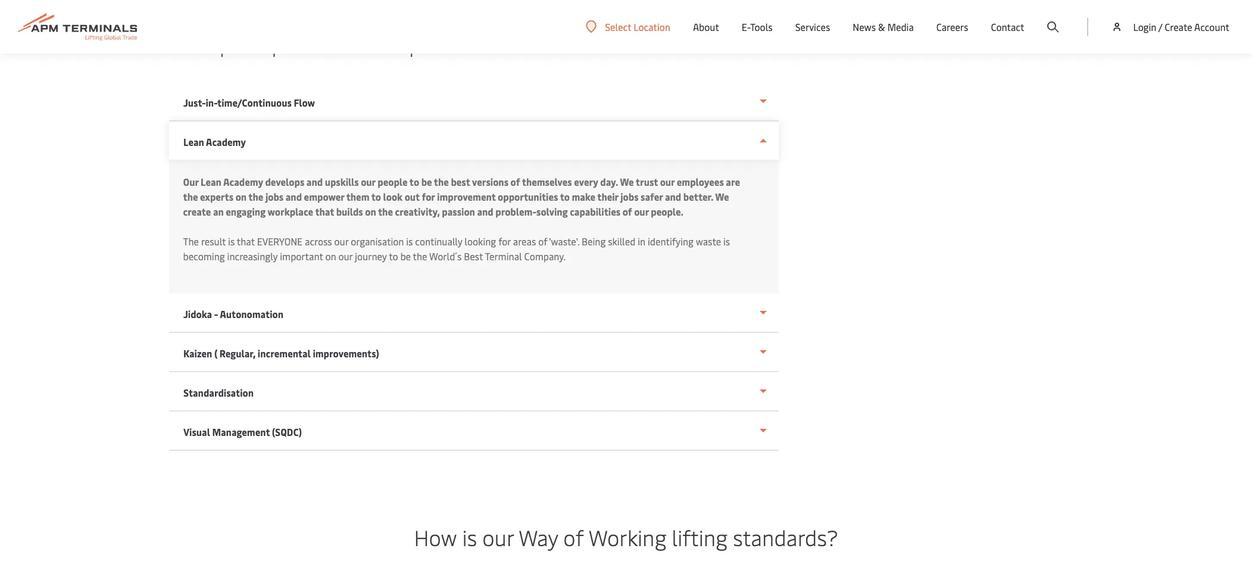 Task type: locate. For each thing, give the bounding box(es) containing it.
to inside the result is that everyone across our organisation is continually looking for areas of 'waste'. being skilled in identifying waste is becoming increasingly important on our journey to be the world´s best terminal company.
[[389, 250, 398, 263]]

lean
[[169, 29, 214, 58], [183, 135, 204, 148], [201, 175, 222, 188]]

to
[[410, 175, 419, 188], [372, 190, 381, 203], [560, 190, 570, 203], [389, 250, 398, 263]]

for inside the result is that everyone across our organisation is continually looking for areas of 'waste'. being skilled in identifying waste is becoming increasingly important on our journey to be the world´s best terminal company.
[[499, 235, 511, 248]]

look
[[383, 190, 403, 203]]

out
[[405, 190, 420, 203]]

that down empower
[[315, 205, 334, 218]]

we right day.
[[620, 175, 634, 188]]

jobs down develops
[[266, 190, 284, 203]]

1 horizontal spatial we
[[715, 190, 729, 203]]

0 vertical spatial on
[[236, 190, 247, 203]]

on up engaging
[[236, 190, 247, 203]]

lean inside dropdown button
[[183, 135, 204, 148]]

lean inside our lean academy develops and upskills our people to be the best versions of themselves every day. we trust our employees are the experts on the jobs and empower them to look out for improvement opportunities to make their jobs safer and better. we create an engaging workplace that builds on the creativity, passion and problem-solving capabilities of our people.
[[201, 175, 222, 188]]

becoming
[[183, 250, 225, 263]]

the inside the result is that everyone across our organisation is continually looking for areas of 'waste'. being skilled in identifying waste is becoming increasingly important on our journey to be the world´s best terminal company.
[[413, 250, 427, 263]]

for inside our lean academy develops and upskills our people to be the best versions of themselves every day. we trust our employees are the experts on the jobs and empower them to look out for improvement opportunities to make their jobs safer and better. we create an engaging workplace that builds on the creativity, passion and problem-solving capabilities of our people.
[[422, 190, 435, 203]]

time/continuous
[[217, 96, 291, 109]]

be inside our lean academy develops and upskills our people to be the best versions of themselves every day. we trust our employees are the experts on the jobs and empower them to look out for improvement opportunities to make their jobs safer and better. we create an engaging workplace that builds on the creativity, passion and problem-solving capabilities of our people.
[[422, 175, 432, 188]]

0 horizontal spatial we
[[620, 175, 634, 188]]

news & media
[[853, 20, 914, 33]]

jidoka - autonomation
[[183, 307, 283, 320]]

in-
[[206, 96, 217, 109]]

to down organisation
[[389, 250, 398, 263]]

that up the increasingly
[[237, 235, 255, 248]]

is right waste
[[724, 235, 730, 248]]

result
[[201, 235, 226, 248]]

jobs right the their
[[621, 190, 639, 203]]

lean academy button
[[169, 122, 779, 160]]

1 vertical spatial for
[[499, 235, 511, 248]]

is right result
[[228, 235, 235, 248]]

account
[[1195, 20, 1230, 33]]

for
[[422, 190, 435, 203], [499, 235, 511, 248]]

0 vertical spatial that
[[315, 205, 334, 218]]

1 horizontal spatial jobs
[[621, 190, 639, 203]]

on
[[236, 190, 247, 203], [365, 205, 376, 218], [325, 250, 336, 263]]

that inside our lean academy develops and upskills our people to be the best versions of themselves every day. we trust our employees are the experts on the jobs and empower them to look out for improvement opportunities to make their jobs safer and better. we create an engaging workplace that builds on the creativity, passion and problem-solving capabilities of our people.
[[315, 205, 334, 218]]

standardisation
[[183, 386, 253, 399]]

of up company.
[[539, 235, 548, 248]]

1 vertical spatial that
[[237, 235, 255, 248]]

upskills
[[325, 175, 359, 188]]

1 vertical spatial on
[[365, 205, 376, 218]]

lean academy element
[[169, 160, 779, 294]]

be up creativity,
[[422, 175, 432, 188]]

for right out
[[422, 190, 435, 203]]

academy inside dropdown button
[[206, 135, 246, 148]]

is left continually
[[406, 235, 413, 248]]

being
[[582, 235, 606, 248]]

creativity,
[[395, 205, 440, 218]]

trust
[[636, 175, 658, 188]]

standardisation button
[[169, 372, 779, 412]]

0 vertical spatial academy
[[206, 135, 246, 148]]

just-
[[183, 96, 206, 109]]

0 horizontal spatial that
[[237, 235, 255, 248]]

and down improvement
[[477, 205, 494, 218]]

our
[[361, 175, 376, 188], [660, 175, 675, 188], [634, 205, 649, 218], [334, 235, 349, 248], [339, 250, 353, 263], [483, 522, 514, 552]]

make
[[572, 190, 596, 203]]

on down them
[[365, 205, 376, 218]]

on down 'across'
[[325, 250, 336, 263]]

our left way
[[483, 522, 514, 552]]

lifting
[[672, 522, 728, 552]]

on for our
[[325, 250, 336, 263]]

media
[[888, 20, 914, 33]]

improvement
[[437, 190, 496, 203]]

news
[[853, 20, 876, 33]]

lean for lean academy
[[183, 135, 204, 148]]

to up out
[[410, 175, 419, 188]]

2 vertical spatial on
[[325, 250, 336, 263]]

improvements)
[[313, 347, 379, 360]]

is
[[228, 235, 235, 248], [406, 235, 413, 248], [724, 235, 730, 248], [463, 522, 477, 552]]

and
[[307, 175, 323, 188], [286, 190, 302, 203], [665, 190, 682, 203], [477, 205, 494, 218]]

1 horizontal spatial be
[[422, 175, 432, 188]]

on inside the result is that everyone across our organisation is continually looking for areas of 'waste'. being skilled in identifying waste is becoming increasingly important on our journey to be the world´s best terminal company.
[[325, 250, 336, 263]]

engaging
[[226, 205, 266, 218]]

of inside the result is that everyone across our organisation is continually looking for areas of 'waste'. being skilled in identifying waste is becoming increasingly important on our journey to be the world´s best terminal company.
[[539, 235, 548, 248]]

to left the look
[[372, 190, 381, 203]]

0 horizontal spatial for
[[422, 190, 435, 203]]

the result is that everyone across our organisation is continually looking for areas of 'waste'. being skilled in identifying waste is becoming increasingly important on our journey to be the world´s best terminal company.
[[183, 235, 730, 263]]

the down continually
[[413, 250, 427, 263]]

lean up experts
[[201, 175, 222, 188]]

be
[[422, 175, 432, 188], [401, 250, 411, 263]]

0 vertical spatial be
[[422, 175, 432, 188]]

2 vertical spatial lean
[[201, 175, 222, 188]]

0 vertical spatial for
[[422, 190, 435, 203]]

0 horizontal spatial be
[[401, 250, 411, 263]]

1 vertical spatial lean
[[183, 135, 204, 148]]

develops
[[265, 175, 305, 188]]

identifying
[[648, 235, 694, 248]]

tools
[[751, 20, 773, 33]]

of up the skilled
[[623, 205, 632, 218]]

lean down just-
[[183, 135, 204, 148]]

passion
[[442, 205, 475, 218]]

1 vertical spatial academy
[[223, 175, 263, 188]]

management
[[212, 425, 270, 438]]

e-tools
[[742, 20, 773, 33]]

location
[[634, 20, 671, 33]]

jidoka - autonomation button
[[169, 294, 779, 333]]

(
[[214, 347, 217, 360]]

the down the look
[[378, 205, 393, 218]]

lean up just-
[[169, 29, 214, 58]]

1 vertical spatial be
[[401, 250, 411, 263]]

safer
[[641, 190, 663, 203]]

academy up engaging
[[223, 175, 263, 188]]

careers button
[[937, 0, 969, 54]]

&
[[879, 20, 886, 33]]

just-in-time/continuous flow button
[[169, 82, 779, 122]]

best
[[464, 250, 483, 263]]

login / create account link
[[1112, 0, 1230, 54]]

jidoka
[[183, 307, 212, 320]]

login / create account
[[1134, 20, 1230, 33]]

e-
[[742, 20, 751, 33]]

0 vertical spatial lean
[[169, 29, 214, 58]]

0 horizontal spatial jobs
[[266, 190, 284, 203]]

for up terminal
[[499, 235, 511, 248]]

we down are
[[715, 190, 729, 203]]

1 horizontal spatial that
[[315, 205, 334, 218]]

select location
[[605, 20, 671, 33]]

1 horizontal spatial for
[[499, 235, 511, 248]]

academy down in-
[[206, 135, 246, 148]]

their
[[598, 190, 619, 203]]

1 jobs from the left
[[266, 190, 284, 203]]

about button
[[693, 0, 719, 54]]

our
[[183, 175, 199, 188]]

and up "people."
[[665, 190, 682, 203]]

be inside the result is that everyone across our organisation is continually looking for areas of 'waste'. being skilled in identifying waste is becoming increasingly important on our journey to be the world´s best terminal company.
[[401, 250, 411, 263]]

is right the how
[[463, 522, 477, 552]]

our left journey
[[339, 250, 353, 263]]

and up workplace
[[286, 190, 302, 203]]

them
[[346, 190, 370, 203]]

we've
[[316, 29, 368, 58]]

the
[[183, 235, 199, 248]]

be down organisation
[[401, 250, 411, 263]]

the down our
[[183, 190, 198, 203]]

jobs
[[266, 190, 284, 203], [621, 190, 639, 203]]

waste
[[696, 235, 721, 248]]

the up engaging
[[249, 190, 263, 203]]

2 jobs from the left
[[621, 190, 639, 203]]

employees
[[677, 175, 724, 188]]

our up them
[[361, 175, 376, 188]]

(sqdc)
[[272, 425, 302, 438]]

1 horizontal spatial on
[[325, 250, 336, 263]]

that inside the result is that everyone across our organisation is continually looking for areas of 'waste'. being skilled in identifying waste is becoming increasingly important on our journey to be the world´s best terminal company.
[[237, 235, 255, 248]]

0 horizontal spatial on
[[236, 190, 247, 203]]

careers
[[937, 20, 969, 33]]

capabilities
[[570, 205, 621, 218]]

create
[[183, 205, 211, 218]]

how is our way of working lifting standards?
[[414, 522, 838, 552]]



Task type: describe. For each thing, give the bounding box(es) containing it.
people.
[[651, 205, 683, 218]]

lean for lean principles we've adopted...
[[169, 29, 214, 58]]

just-in-time/continuous flow
[[183, 96, 315, 109]]

create
[[1165, 20, 1193, 33]]

themselves
[[522, 175, 572, 188]]

principles
[[220, 29, 311, 58]]

regular,
[[219, 347, 255, 360]]

of up opportunities
[[511, 175, 520, 188]]

of right way
[[564, 522, 584, 552]]

workplace
[[268, 205, 313, 218]]

about
[[693, 20, 719, 33]]

problem-
[[496, 205, 537, 218]]

1 vertical spatial we
[[715, 190, 729, 203]]

empower
[[304, 190, 345, 203]]

adopted...
[[374, 29, 466, 58]]

world´s
[[430, 250, 462, 263]]

better.
[[684, 190, 714, 203]]

login
[[1134, 20, 1157, 33]]

to left make
[[560, 190, 570, 203]]

versions
[[472, 175, 509, 188]]

0 vertical spatial we
[[620, 175, 634, 188]]

contact button
[[991, 0, 1025, 54]]

our right trust
[[660, 175, 675, 188]]

people
[[378, 175, 408, 188]]

day.
[[601, 175, 618, 188]]

kaizen ( regular, incremental improvements)
[[183, 347, 379, 360]]

services button
[[796, 0, 831, 54]]

-
[[214, 307, 218, 320]]

how
[[414, 522, 457, 552]]

the left best
[[434, 175, 449, 188]]

our down 'safer'
[[634, 205, 649, 218]]

are
[[726, 175, 740, 188]]

our lean academy develops and upskills our people to be the best versions of themselves every day. we trust our employees are the experts on the jobs and empower them to look out for improvement opportunities to make their jobs safer and better. we create an engaging workplace that builds on the creativity, passion and problem-solving capabilities of our people.
[[183, 175, 740, 218]]

services
[[796, 20, 831, 33]]

everyone
[[257, 235, 303, 248]]

kaizen
[[183, 347, 212, 360]]

e-tools button
[[742, 0, 773, 54]]

solving
[[537, 205, 568, 218]]

across
[[305, 235, 332, 248]]

skilled
[[608, 235, 636, 248]]

contact
[[991, 20, 1025, 33]]

important
[[280, 250, 323, 263]]

an
[[213, 205, 224, 218]]

every
[[574, 175, 598, 188]]

on for the
[[236, 190, 247, 203]]

kaizen ( regular, incremental improvements) button
[[169, 333, 779, 372]]

and up empower
[[307, 175, 323, 188]]

visual
[[183, 425, 210, 438]]

journey
[[355, 250, 387, 263]]

in
[[638, 235, 646, 248]]

organisation
[[351, 235, 404, 248]]

incremental
[[258, 347, 311, 360]]

areas
[[513, 235, 536, 248]]

visual management (sqdc)
[[183, 425, 302, 438]]

2 horizontal spatial on
[[365, 205, 376, 218]]

news & media button
[[853, 0, 914, 54]]

lean academy
[[183, 135, 246, 148]]

experts
[[200, 190, 234, 203]]

/
[[1159, 20, 1163, 33]]

continually
[[415, 235, 463, 248]]

best
[[451, 175, 470, 188]]

autonomation
[[220, 307, 283, 320]]

looking
[[465, 235, 496, 248]]

way
[[519, 522, 558, 552]]

lean principles we've adopted...
[[169, 29, 466, 58]]

flow
[[294, 96, 315, 109]]

working
[[589, 522, 667, 552]]

academy inside our lean academy develops and upskills our people to be the best versions of themselves every day. we trust our employees are the experts on the jobs and empower them to look out for improvement opportunities to make their jobs safer and better. we create an engaging workplace that builds on the creativity, passion and problem-solving capabilities of our people.
[[223, 175, 263, 188]]

builds
[[336, 205, 363, 218]]

'waste'.
[[549, 235, 580, 248]]

opportunities
[[498, 190, 558, 203]]

increasingly
[[227, 250, 278, 263]]

our right 'across'
[[334, 235, 349, 248]]



Task type: vqa. For each thing, say whether or not it's contained in the screenshot.
Read more button 'more'
no



